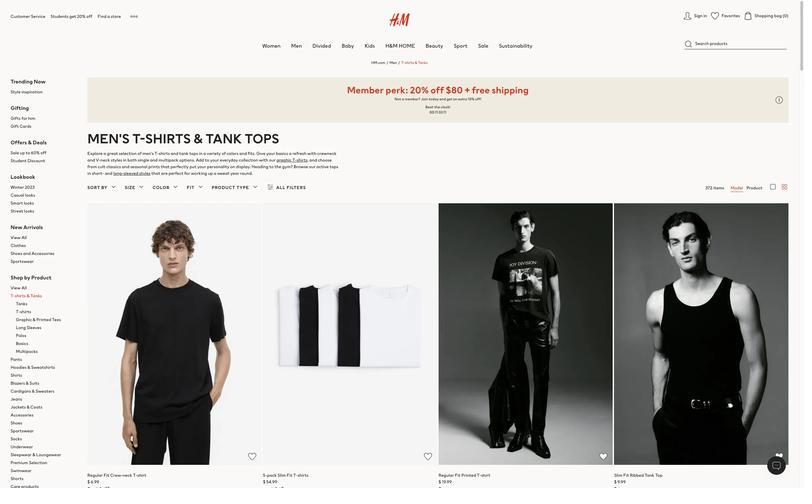 Task type: locate. For each thing, give the bounding box(es) containing it.
graphic t-shirts,
[[277, 157, 309, 163]]

a up graphic t-shirts,
[[289, 150, 292, 157]]

1 horizontal spatial tanks
[[30, 293, 42, 299]]

0 vertical spatial t-shirts & tanks link
[[401, 60, 428, 65]]

the inside member perk: 20% off $80 + free shipping not a member? join today and get an extra 10% off! beat the clock! 00:11:33:10
[[434, 104, 440, 110]]

get inside member perk: 20% off $80 + free shipping not a member? join today and get an extra 10% off! beat the clock! 00:11:33:10
[[447, 96, 453, 102]]

0 horizontal spatial the
[[275, 164, 281, 170]]

h&m
[[386, 42, 398, 50]]

shirts inside 5-pack slim fit t-shirts $ 54.99
[[298, 472, 309, 478]]

2 vertical spatial all
[[22, 285, 27, 291]]

v-
[[96, 157, 101, 163]]

0 vertical spatial printed
[[37, 317, 51, 323]]

hm.com / men / t-shirts & tanks
[[371, 60, 428, 65]]

0 vertical spatial off
[[86, 13, 92, 20]]

sale inside 'offers & deals sale up to 60% off student discount'
[[11, 150, 19, 156]]

and
[[440, 96, 446, 102], [171, 150, 178, 157], [239, 150, 247, 157], [87, 157, 95, 163], [150, 157, 158, 163], [310, 157, 317, 163], [122, 164, 129, 170], [105, 170, 112, 176], [23, 250, 31, 257]]

a right find
[[107, 13, 110, 20]]

1 shirt from the left
[[137, 472, 146, 478]]

0 vertical spatial by
[[101, 184, 108, 191]]

1 vertical spatial that
[[151, 170, 160, 176]]

1 vertical spatial neck
[[123, 472, 132, 478]]

5-pack slim fit t-shirtsmodel image
[[263, 203, 437, 465]]

and right shirts,
[[310, 157, 317, 163]]

2 vertical spatial off
[[41, 150, 46, 156]]

working
[[191, 170, 207, 176]]

1 vertical spatial off
[[431, 83, 444, 97]]

20% inside member perk: 20% off $80 + free shipping not a member? join today and get an extra 10% off! beat the clock! 00:11:33:10
[[410, 83, 429, 97]]

display.
[[236, 164, 251, 170]]

get inside header.primary.navigation "element"
[[69, 13, 76, 20]]

$ left 6.99
[[87, 479, 90, 485]]

regular fit printed t-shirt $ 19.99
[[439, 472, 491, 485]]

2 vertical spatial your
[[197, 164, 206, 170]]

ribbed
[[630, 472, 644, 478]]

0 vertical spatial view
[[11, 234, 21, 241]]

our left graphic
[[269, 157, 276, 163]]

offers & deals sale up to 60% off student discount
[[11, 138, 47, 164]]

view all link down arrivals
[[11, 234, 77, 242]]

a
[[107, 13, 110, 20], [402, 96, 404, 102], [104, 150, 106, 157], [203, 150, 206, 157], [289, 150, 292, 157], [214, 170, 216, 176]]

1 horizontal spatial the
[[434, 104, 440, 110]]

60%
[[31, 150, 40, 156]]

of up single
[[138, 150, 142, 157]]

t- inside "regular fit printed t-shirt $ 19.99"
[[477, 472, 481, 478]]

a right not
[[402, 96, 404, 102]]

fit inside slim fit ribbed tank top $ 9.99
[[624, 472, 629, 478]]

1 horizontal spatial for
[[184, 170, 190, 176]]

in right sign
[[704, 13, 707, 19]]

0 horizontal spatial men link
[[291, 42, 302, 50]]

3 $ from the left
[[439, 479, 441, 485]]

1 horizontal spatial slim
[[614, 472, 623, 478]]

shorts link
[[11, 475, 77, 483]]

0 vertical spatial sportswear link
[[11, 258, 77, 266]]

1 regular from the left
[[87, 472, 103, 478]]

1 horizontal spatial your
[[210, 157, 219, 163]]

variety
[[207, 150, 221, 157]]

baby
[[342, 42, 354, 50]]

and up sleeved
[[122, 164, 129, 170]]

0 vertical spatial our
[[269, 157, 276, 163]]

for inside gifting gifts for him gift cards
[[22, 115, 27, 122]]

1 vertical spatial shoes
[[11, 420, 22, 426]]

1 horizontal spatial to
[[205, 157, 209, 163]]

swimwear link
[[11, 467, 77, 475]]

perk:
[[386, 83, 408, 97]]

10%
[[468, 96, 475, 102]]

1 horizontal spatial our
[[309, 164, 316, 170]]

t-shirts & tanks link
[[401, 60, 428, 65], [11, 292, 77, 300]]

your down add
[[197, 164, 206, 170]]

store
[[111, 13, 121, 20]]

& left coats
[[27, 404, 30, 410]]

0 horizontal spatial printed
[[37, 317, 51, 323]]

0 vertical spatial men link
[[291, 42, 302, 50]]

by inside dropdown button
[[101, 184, 108, 191]]

regular fit crew-neck t-shirt $ 6.99
[[87, 472, 146, 485]]

all down shop
[[22, 285, 27, 291]]

1 horizontal spatial men
[[390, 60, 397, 65]]

to inside explore a great selection of men's t-shirts and tank tops in a variety of colors and fits. give your basics a refresh with crewneck and v-neck styles in both single and multipack options. add to your everyday collection with our
[[205, 157, 209, 163]]

view inside new arrivals view all clothes shoes and accessories sportswear
[[11, 234, 21, 241]]

1 vertical spatial up
[[208, 170, 213, 176]]

shirts
[[405, 60, 414, 65], [159, 150, 170, 157], [15, 293, 26, 299], [20, 309, 31, 315], [298, 472, 309, 478]]

in down 'from'
[[87, 170, 91, 176]]

1 horizontal spatial /
[[398, 60, 400, 65]]

$ down 5-
[[263, 479, 266, 485]]

t-shirts & tanks link down home
[[401, 60, 428, 65]]

0 vertical spatial men
[[291, 42, 302, 50]]

tanks down beauty
[[418, 60, 428, 65]]

1 vertical spatial 20%
[[410, 83, 429, 97]]

1 view all link from the top
[[11, 234, 77, 242]]

long-sleeved styles link
[[113, 170, 151, 176]]

find a store
[[98, 13, 121, 20]]

2 $ from the left
[[263, 479, 266, 485]]

0 vertical spatial with
[[307, 150, 317, 157]]

winter
[[11, 184, 24, 190]]

gifting gifts for him gift cards
[[11, 104, 35, 129]]

add
[[196, 157, 204, 163]]

now
[[34, 77, 46, 85]]

with up shirts,
[[307, 150, 317, 157]]

2 shirt from the left
[[481, 472, 491, 478]]

5-
[[263, 472, 267, 478]]

1 horizontal spatial neck
[[123, 472, 132, 478]]

the inside and choose from cult classics and seasonal prints that perfectly put your personality on display. heading to the gym? browse our active tops in short- and
[[275, 164, 281, 170]]

0 vertical spatial the
[[434, 104, 440, 110]]

t- inside 5-pack slim fit t-shirts $ 54.99
[[293, 472, 298, 478]]

1 vertical spatial get
[[447, 96, 453, 102]]

0 horizontal spatial product
[[31, 274, 52, 281]]

to inside and choose from cult classics and seasonal prints that perfectly put your personality on display. heading to the gym? browse our active tops in short- and
[[269, 164, 274, 170]]

bag
[[774, 13, 782, 19]]

and left the fits.
[[239, 150, 247, 157]]

fit inside dropdown button
[[187, 184, 195, 191]]

h&m image
[[390, 13, 410, 26]]

off for get
[[86, 13, 92, 20]]

your inside and choose from cult classics and seasonal prints that perfectly put your personality on display. heading to the gym? browse our active tops in short- and
[[197, 164, 206, 170]]

member?
[[405, 96, 420, 102]]

top
[[655, 472, 663, 478]]

1 vertical spatial looks
[[24, 200, 34, 206]]

regular inside regular fit crew-neck t-shirt $ 6.99
[[87, 472, 103, 478]]

looks down 2023 in the left of the page
[[25, 192, 35, 198]]

by for shop
[[24, 274, 30, 281]]

1 vertical spatial by
[[24, 274, 30, 281]]

sale right sport link
[[478, 42, 489, 50]]

men inside 'main content'
[[390, 60, 397, 65]]

0 horizontal spatial our
[[269, 157, 276, 163]]

looks right street
[[24, 208, 34, 214]]

product down sweat at left top
[[212, 184, 235, 191]]

1 horizontal spatial regular
[[439, 472, 454, 478]]

men's t-shirts & tank tops main content
[[0, 55, 799, 488]]

1 horizontal spatial printed
[[462, 472, 476, 478]]

2 slim from the left
[[614, 472, 623, 478]]

collection
[[239, 157, 258, 163]]

0 vertical spatial shoes
[[11, 250, 22, 257]]

1 horizontal spatial tops
[[330, 164, 338, 170]]

styles inside explore a great selection of men's t-shirts and tank tops in a variety of colors and fits. give your basics a refresh with crewneck and v-neck styles in both single and multipack options. add to your everyday collection with our
[[111, 157, 122, 163]]

0 horizontal spatial for
[[22, 115, 27, 122]]

0 vertical spatial to
[[26, 150, 30, 156]]

0 horizontal spatial up
[[20, 150, 25, 156]]

0 vertical spatial up
[[20, 150, 25, 156]]

& down suits
[[32, 388, 35, 394]]

1 $ from the left
[[87, 479, 90, 485]]

20% for get
[[77, 13, 86, 20]]

shirts down shop
[[15, 293, 26, 299]]

to right add
[[205, 157, 209, 163]]

gifts for him link
[[11, 115, 77, 123]]

&
[[415, 60, 417, 65], [194, 129, 203, 148], [28, 138, 32, 146], [27, 293, 30, 299], [33, 317, 36, 323], [27, 364, 30, 371], [26, 380, 29, 386], [32, 388, 35, 394], [27, 404, 30, 410], [32, 452, 35, 458]]

1 vertical spatial tanks
[[30, 293, 42, 299]]

shoes inside new arrivals view all clothes shoes and accessories sportswear
[[11, 250, 22, 257]]

basics link
[[16, 340, 77, 348]]

by for sort
[[101, 184, 108, 191]]

product inside product type dropdown button
[[212, 184, 235, 191]]

tanks up tanks link
[[30, 293, 42, 299]]

1 vertical spatial men link
[[390, 60, 397, 65]]

0 vertical spatial that
[[161, 164, 170, 170]]

heading
[[252, 164, 269, 170]]

0 horizontal spatial men
[[291, 42, 302, 50]]

men right women
[[291, 42, 302, 50]]

20% left today
[[410, 83, 429, 97]]

winter 2023 link
[[11, 183, 77, 191]]

tops inside explore a great selection of men's t-shirts and tank tops in a variety of colors and fits. give your basics a refresh with crewneck and v-neck styles in both single and multipack options. add to your everyday collection with our
[[189, 150, 198, 157]]

styles up the classics
[[111, 157, 122, 163]]

multipacks
[[16, 348, 38, 355]]

1 vertical spatial styles
[[139, 170, 151, 176]]

0 vertical spatial your
[[266, 150, 275, 157]]

up
[[20, 150, 25, 156], [208, 170, 213, 176]]

1 of from the left
[[138, 150, 142, 157]]

classics
[[106, 164, 121, 170]]

off left find
[[86, 13, 92, 20]]

men link
[[291, 42, 302, 50], [390, 60, 397, 65]]

sportswear up socks
[[11, 428, 34, 434]]

2 shoes from the top
[[11, 420, 22, 426]]

1 vertical spatial view
[[11, 285, 21, 291]]

0 horizontal spatial neck
[[101, 157, 110, 163]]

sportswear
[[11, 258, 34, 265], [11, 428, 34, 434]]

tops up add
[[189, 150, 198, 157]]

accessories down clothes link
[[32, 250, 54, 257]]

header.primary.navigation element
[[11, 5, 804, 50]]

0 horizontal spatial that
[[151, 170, 160, 176]]

20% left find
[[77, 13, 86, 20]]

gift
[[11, 123, 19, 129]]

1 horizontal spatial 20%
[[410, 83, 429, 97]]

neck inside explore a great selection of men's t-shirts and tank tops in a variety of colors and fits. give your basics a refresh with crewneck and v-neck styles in both single and multipack options. add to your everyday collection with our
[[101, 157, 110, 163]]

1 horizontal spatial product
[[212, 184, 235, 191]]

4 $ from the left
[[614, 479, 617, 485]]

looks
[[25, 192, 35, 198], [24, 200, 34, 206], [24, 208, 34, 214]]

2 view from the top
[[11, 285, 21, 291]]

1 vertical spatial tops
[[330, 164, 338, 170]]

product inside shop by product view all t-shirts & tanks tanks t-shirts graphic & printed tees long sleeves polos basics multipacks pants hoodies & sweatshirts shirts blazers & suits cardigans & sweaters jeans jackets & coats accessories shoes sportswear socks underwear sleepwear & loungewear premium selection swimwear shorts
[[31, 274, 52, 281]]

beat
[[426, 104, 434, 110]]

and up clock!
[[440, 96, 446, 102]]

by inside shop by product view all t-shirts & tanks tanks t-shirts graphic & printed tees long sleeves polos basics multipacks pants hoodies & sweatshirts shirts blazers & suits cardigans & sweaters jeans jackets & coats accessories shoes sportswear socks underwear sleepwear & loungewear premium selection swimwear shorts
[[24, 274, 30, 281]]

by right shop
[[24, 274, 30, 281]]

Search products search field
[[685, 38, 787, 49]]

1 vertical spatial to
[[205, 157, 209, 163]]

shirts inside explore a great selection of men's t-shirts and tank tops in a variety of colors and fits. give your basics a refresh with crewneck and v-neck styles in both single and multipack options. add to your everyday collection with our
[[159, 150, 170, 157]]

shoes
[[11, 250, 22, 257], [11, 420, 22, 426]]

1 vertical spatial sportswear
[[11, 428, 34, 434]]

1 horizontal spatial of
[[222, 150, 226, 157]]

to right heading
[[269, 164, 274, 170]]

0 horizontal spatial slim
[[278, 472, 286, 478]]

and choose from cult classics and seasonal prints that perfectly put your personality on display. heading to the gym? browse our active tops in short- and
[[87, 157, 338, 176]]

1 horizontal spatial by
[[101, 184, 108, 191]]

& up sleeves
[[33, 317, 36, 323]]

selection
[[29, 460, 47, 466]]

by right sort
[[101, 184, 108, 191]]

1 vertical spatial sale
[[11, 150, 19, 156]]

perfect
[[169, 170, 183, 176]]

swimwear
[[11, 468, 32, 474]]

regular inside "regular fit printed t-shirt $ 19.99"
[[439, 472, 454, 478]]

1 vertical spatial the
[[275, 164, 281, 170]]

all filters
[[276, 184, 306, 191]]

1 view from the top
[[11, 234, 21, 241]]

0 horizontal spatial with
[[259, 157, 268, 163]]

fit for slim fit ribbed tank top $ 9.99
[[624, 472, 629, 478]]

accessories down jackets
[[11, 412, 33, 418]]

1 sportswear from the top
[[11, 258, 34, 265]]

1 horizontal spatial get
[[447, 96, 453, 102]]

polos link
[[16, 332, 77, 340]]

1 vertical spatial printed
[[462, 472, 476, 478]]

sportswear link down clothes link
[[11, 258, 77, 266]]

& left suits
[[26, 380, 29, 386]]

sportswear down clothes at the left
[[11, 258, 34, 265]]

1 vertical spatial our
[[309, 164, 316, 170]]

regular up 19.99
[[439, 472, 454, 478]]

men right hm.com link
[[390, 60, 397, 65]]

2 vertical spatial to
[[269, 164, 274, 170]]

sale up 'student'
[[11, 150, 19, 156]]

shirts up graphic
[[20, 309, 31, 315]]

explore a great selection of men's t-shirts and tank tops in a variety of colors and fits. give your basics a refresh with crewneck and v-neck styles in both single and multipack options. add to your everyday collection with our
[[87, 150, 337, 163]]

smart looks link
[[11, 199, 77, 207]]

sweatshirts
[[31, 364, 55, 371]]

1 slim from the left
[[278, 472, 286, 478]]

refresh
[[293, 150, 307, 157]]

off inside 'offers & deals sale up to 60% off student discount'
[[41, 150, 46, 156]]

men
[[291, 42, 302, 50], [390, 60, 397, 65]]

off inside member perk: 20% off $80 + free shipping not a member? join today and get an extra 10% off! beat the clock! 00:11:33:10
[[431, 83, 444, 97]]

single
[[138, 157, 149, 163]]

fit inside 5-pack slim fit t-shirts $ 54.99
[[287, 472, 293, 478]]

0 vertical spatial sale
[[478, 42, 489, 50]]

slim up 9.99 at the bottom right
[[614, 472, 623, 478]]

view down shop
[[11, 285, 21, 291]]

& left deals in the top of the page
[[28, 138, 32, 146]]

for left him
[[22, 115, 27, 122]]

slim inside 5-pack slim fit t-shirts $ 54.99
[[278, 472, 286, 478]]

are
[[161, 170, 168, 176]]

long
[[16, 325, 26, 331]]

product right model
[[747, 185, 763, 191]]

graphic & printed tees link
[[16, 316, 77, 324]]

for down "put"
[[184, 170, 190, 176]]

a down personality
[[214, 170, 216, 176]]

2 horizontal spatial your
[[266, 150, 275, 157]]

regular up 6.99
[[87, 472, 103, 478]]

sleeved
[[124, 170, 138, 176]]

1 horizontal spatial sale
[[478, 42, 489, 50]]

styles down "seasonal"
[[139, 170, 151, 176]]

hoodies & sweatshirts link
[[11, 364, 77, 372]]

fit inside "regular fit printed t-shirt $ 19.99"
[[455, 472, 461, 478]]

0 horizontal spatial 20%
[[77, 13, 86, 20]]

to left 60%
[[26, 150, 30, 156]]

& right the hoodies
[[27, 364, 30, 371]]

regular for $
[[87, 472, 103, 478]]

all inside shop by product view all t-shirts & tanks tanks t-shirts graphic & printed tees long sleeves polos basics multipacks pants hoodies & sweatshirts shirts blazers & suits cardigans & sweaters jeans jackets & coats accessories shoes sportswear socks underwear sleepwear & loungewear premium selection swimwear shorts
[[22, 285, 27, 291]]

$ inside "regular fit printed t-shirt $ 19.99"
[[439, 479, 441, 485]]

1 horizontal spatial men link
[[390, 60, 397, 65]]

$ left 19.99
[[439, 479, 441, 485]]

0 vertical spatial styles
[[111, 157, 122, 163]]

/ right the hm.com
[[387, 60, 388, 65]]

shoes up socks
[[11, 420, 22, 426]]

hoodies
[[11, 364, 27, 371]]

color button
[[153, 183, 180, 192]]

men inside header.primary.navigation "element"
[[291, 42, 302, 50]]

all left filters
[[276, 184, 286, 191]]

2 horizontal spatial tanks
[[418, 60, 428, 65]]

fit inside regular fit crew-neck t-shirt $ 6.99
[[104, 472, 109, 478]]

0 vertical spatial 20%
[[77, 13, 86, 20]]

customer
[[11, 13, 30, 20]]

1 vertical spatial for
[[184, 170, 190, 176]]

sign in
[[694, 13, 707, 19]]

accessories inside new arrivals view all clothes shoes and accessories sportswear
[[32, 250, 54, 257]]

sportswear inside shop by product view all t-shirts & tanks tanks t-shirts graphic & printed tees long sleeves polos basics multipacks pants hoodies & sweatshirts shirts blazers & suits cardigans & sweaters jeans jackets & coats accessories shoes sportswear socks underwear sleepwear & loungewear premium selection swimwear shorts
[[11, 428, 34, 434]]

our left active
[[309, 164, 316, 170]]

free
[[472, 83, 490, 97]]

size button
[[125, 183, 145, 192]]

view all link up tanks link
[[11, 284, 77, 292]]

0 horizontal spatial styles
[[111, 157, 122, 163]]

your down variety
[[210, 157, 219, 163]]

men link right women
[[291, 42, 302, 50]]

0 horizontal spatial to
[[26, 150, 30, 156]]

1 vertical spatial accessories
[[11, 412, 33, 418]]

tops down choose
[[330, 164, 338, 170]]

styles
[[111, 157, 122, 163], [139, 170, 151, 176]]

regular fit crew-neck t-shirtmodel image
[[87, 203, 262, 465]]

that down prints
[[151, 170, 160, 176]]

view up clothes at the left
[[11, 234, 21, 241]]

2 horizontal spatial to
[[269, 164, 274, 170]]

off inside header.primary.navigation "element"
[[86, 13, 92, 20]]

neck inside regular fit crew-neck t-shirt $ 6.99
[[123, 472, 132, 478]]

1 vertical spatial men
[[390, 60, 397, 65]]

tanks up graphic
[[16, 301, 27, 307]]

looks right smart
[[24, 200, 34, 206]]

multipack
[[159, 157, 178, 163]]

2 sportswear from the top
[[11, 428, 34, 434]]

clothes
[[11, 242, 26, 249]]

1 horizontal spatial with
[[307, 150, 317, 157]]

0 vertical spatial all
[[276, 184, 286, 191]]

slim inside slim fit ribbed tank top $ 9.99
[[614, 472, 623, 478]]

0 horizontal spatial regular
[[87, 472, 103, 478]]

casual looks link
[[11, 191, 77, 199]]

0 vertical spatial neck
[[101, 157, 110, 163]]

20% inside header.primary.navigation "element"
[[77, 13, 86, 20]]

product down shoes and accessories link
[[31, 274, 52, 281]]

graphic
[[277, 157, 292, 163]]

sportswear link up underwear "link"
[[11, 427, 77, 435]]

fit for regular fit crew-neck t-shirt $ 6.99
[[104, 472, 109, 478]]

in inside and choose from cult classics and seasonal prints that perfectly put your personality on display. heading to the gym? browse our active tops in short- and
[[87, 170, 91, 176]]

the down graphic
[[275, 164, 281, 170]]

product for product
[[747, 185, 763, 191]]

1 vertical spatial with
[[259, 157, 268, 163]]

0 horizontal spatial get
[[69, 13, 76, 20]]

that up are
[[161, 164, 170, 170]]

all up clothes at the left
[[22, 234, 27, 241]]

19.99
[[442, 479, 452, 485]]

2 regular from the left
[[439, 472, 454, 478]]

0 horizontal spatial tops
[[189, 150, 198, 157]]

shirts up multipack
[[159, 150, 170, 157]]

blazers & suits link
[[11, 379, 77, 387]]

to inside 'offers & deals sale up to 60% off student discount'
[[26, 150, 30, 156]]

and down clothes at the left
[[23, 250, 31, 257]]

socks link
[[11, 435, 77, 443]]

your right give
[[266, 150, 275, 157]]

students
[[51, 13, 69, 20]]

0 vertical spatial tops
[[189, 150, 198, 157]]

choose
[[318, 157, 332, 163]]

1 shoes from the top
[[11, 250, 22, 257]]

men link right hm.com link
[[390, 60, 397, 65]]

get right students on the left top of the page
[[69, 13, 76, 20]]

0 horizontal spatial /
[[387, 60, 388, 65]]

0 horizontal spatial tanks
[[16, 301, 27, 307]]

in inside sign in button
[[704, 13, 707, 19]]

get left an
[[447, 96, 453, 102]]

up up 'student'
[[20, 150, 25, 156]]

sale up to 60% off link
[[11, 149, 77, 157]]

of up everyday
[[222, 150, 226, 157]]

1 horizontal spatial off
[[86, 13, 92, 20]]

0 vertical spatial view all link
[[11, 234, 77, 242]]

t-shirts & tanks link up t-shirts link
[[11, 292, 77, 300]]

for
[[22, 115, 27, 122], [184, 170, 190, 176]]

up down personality
[[208, 170, 213, 176]]

with down give
[[259, 157, 268, 163]]

/ down the h&m home
[[398, 60, 400, 65]]

shopping
[[755, 13, 773, 19]]

shirts right pack
[[298, 472, 309, 478]]



Task type: describe. For each thing, give the bounding box(es) containing it.
372 items
[[706, 185, 724, 191]]

browse
[[294, 164, 308, 170]]

all inside 'dropdown button'
[[276, 184, 286, 191]]

shoes inside shop by product view all t-shirts & tanks tanks t-shirts graphic & printed tees long sleeves polos basics multipacks pants hoodies & sweatshirts shirts blazers & suits cardigans & sweaters jeans jackets & coats accessories shoes sportswear socks underwear sleepwear & loungewear premium selection swimwear shorts
[[11, 420, 22, 426]]

shirt inside "regular fit printed t-shirt $ 19.99"
[[481, 472, 491, 478]]

t- inside regular fit crew-neck t-shirt $ 6.99
[[133, 472, 137, 478]]

and inside new arrivals view all clothes shoes and accessories sportswear
[[23, 250, 31, 257]]

pack
[[267, 472, 277, 478]]

student discount link
[[11, 157, 77, 165]]

a up add
[[203, 150, 206, 157]]

deals
[[33, 138, 47, 146]]

lookbook winter 2023 casual looks smart looks street looks
[[11, 173, 35, 214]]

new
[[11, 223, 22, 231]]

graphic t-shirts, link
[[277, 157, 309, 163]]

active
[[317, 164, 329, 170]]

printed inside shop by product view all t-shirts & tanks tanks t-shirts graphic & printed tees long sleeves polos basics multipacks pants hoodies & sweatshirts shirts blazers & suits cardigans & sweaters jeans jackets & coats accessories shoes sportswear socks underwear sleepwear & loungewear premium selection swimwear shorts
[[37, 317, 51, 323]]

up inside 'offers & deals sale up to 60% off student discount'
[[20, 150, 25, 156]]

$ inside regular fit crew-neck t-shirt $ 6.99
[[87, 479, 90, 485]]

1 / from the left
[[387, 60, 388, 65]]

shorts
[[11, 476, 23, 482]]

0 vertical spatial looks
[[25, 192, 35, 198]]

member
[[347, 83, 384, 97]]

shirts link
[[11, 372, 77, 379]]

pants link
[[11, 356, 77, 364]]

& down home
[[415, 60, 417, 65]]

sweat
[[217, 170, 230, 176]]

accessories inside shop by product view all t-shirts & tanks tanks t-shirts graphic & printed tees long sleeves polos basics multipacks pants hoodies & sweatshirts shirts blazers & suits cardigans & sweaters jeans jackets & coats accessories shoes sportswear socks underwear sleepwear & loungewear premium selection swimwear shorts
[[11, 412, 33, 418]]

men's t-shirts & tank tops
[[87, 129, 279, 148]]

1 horizontal spatial styles
[[139, 170, 151, 176]]

fits.
[[248, 150, 256, 157]]

our inside explore a great selection of men's t-shirts and tank tops in a variety of colors and fits. give your basics a refresh with crewneck and v-neck styles in both single and multipack options. add to your everyday collection with our
[[269, 157, 276, 163]]

member perk: 20% off $80 + free shipping not a member? join today and get an extra 10% off! beat the clock! 00:11:33:10
[[347, 83, 529, 115]]

explore
[[87, 150, 103, 157]]

off for perk:
[[431, 83, 444, 97]]

2 vertical spatial looks
[[24, 208, 34, 214]]

and up 'from'
[[87, 157, 95, 163]]

blazers
[[11, 380, 25, 386]]

a inside "element"
[[107, 13, 110, 20]]

jeans link
[[11, 395, 77, 403]]

short-
[[92, 170, 104, 176]]

tanks link
[[16, 300, 77, 308]]

items
[[714, 185, 724, 191]]

5-pack slim fit t-shirts link
[[263, 472, 309, 478]]

and up prints
[[150, 157, 158, 163]]

slim fit ribbed tank topmodel image
[[614, 203, 789, 465]]

beauty
[[426, 42, 443, 50]]

2 / from the left
[[398, 60, 400, 65]]

shipping
[[492, 83, 529, 97]]

gym?
[[282, 164, 293, 170]]

and inside member perk: 20% off $80 + free shipping not a member? join today and get an extra 10% off! beat the clock! 00:11:33:10
[[440, 96, 446, 102]]

5-pack slim fit t-shirts $ 54.99
[[263, 472, 309, 485]]

men's
[[87, 129, 130, 148]]

off!
[[475, 96, 481, 102]]

product for product type
[[212, 184, 235, 191]]

today
[[429, 96, 439, 102]]

shoes and accessories link
[[11, 250, 77, 258]]

printed inside "regular fit printed t-shirt $ 19.99"
[[462, 472, 476, 478]]

crewneck
[[317, 150, 337, 157]]

polos
[[16, 332, 26, 339]]

not
[[395, 96, 401, 102]]

+
[[465, 83, 470, 97]]

casual
[[11, 192, 24, 198]]

multipacks link
[[16, 348, 77, 356]]

inspiration
[[22, 89, 43, 95]]

on
[[230, 164, 235, 170]]

give
[[256, 150, 265, 157]]

& up tanks link
[[27, 293, 30, 299]]

sale inside header.primary.navigation "element"
[[478, 42, 489, 50]]

shirt inside regular fit crew-neck t-shirt $ 6.99
[[137, 472, 146, 478]]

gifts
[[11, 115, 21, 122]]

sport
[[454, 42, 468, 50]]

slim fit ribbed tank top link
[[614, 472, 663, 478]]

& inside 'offers & deals sale up to 60% off student discount'
[[28, 138, 32, 146]]

tops inside and choose from cult classics and seasonal prints that perfectly put your personality on display. heading to the gym? browse our active tops in short- and
[[330, 164, 338, 170]]

sort by
[[87, 184, 108, 191]]

beauty link
[[426, 42, 443, 50]]

kids link
[[365, 42, 375, 50]]

coats
[[31, 404, 42, 410]]

& up selection
[[32, 452, 35, 458]]

2 sportswear link from the top
[[11, 427, 77, 435]]

women link
[[262, 42, 281, 50]]

sleeves
[[27, 325, 41, 331]]

and up multipack
[[171, 150, 178, 157]]

and down the classics
[[105, 170, 112, 176]]

2 of from the left
[[222, 150, 226, 157]]

socks
[[11, 436, 22, 442]]

1 sportswear link from the top
[[11, 258, 77, 266]]

lookbook
[[11, 173, 35, 181]]

all inside new arrivals view all clothes shoes and accessories sportswear
[[22, 234, 27, 241]]

t- inside explore a great selection of men's t-shirts and tank tops in a variety of colors and fits. give your basics a refresh with crewneck and v-neck styles in both single and multipack options. add to your everyday collection with our
[[155, 150, 159, 157]]

$ inside slim fit ribbed tank top $ 9.99
[[614, 479, 617, 485]]

fit for regular fit printed t-shirt $ 19.99
[[455, 472, 461, 478]]

trending
[[11, 77, 33, 85]]

premium
[[11, 460, 28, 466]]

product type button
[[212, 183, 259, 192]]

an
[[453, 96, 458, 102]]

a inside member perk: 20% off $80 + free shipping not a member? join today and get an extra 10% off! beat the clock! 00:11:33:10
[[402, 96, 404, 102]]

20% for perk:
[[410, 83, 429, 97]]

2023
[[25, 184, 35, 190]]

put
[[190, 164, 197, 170]]

color
[[153, 184, 170, 191]]

sportswear inside new arrivals view all clothes shoes and accessories sportswear
[[11, 258, 34, 265]]

sale link
[[478, 42, 489, 50]]

a left great
[[104, 150, 106, 157]]

clock!
[[441, 104, 451, 110]]

street
[[11, 208, 23, 214]]

sign in button
[[684, 12, 707, 20]]

shirts down home
[[405, 60, 414, 65]]

1 horizontal spatial up
[[208, 170, 213, 176]]

round.
[[240, 170, 253, 176]]

cult
[[98, 164, 105, 170]]

gift cards link
[[11, 123, 77, 130]]

premium selection link
[[11, 459, 77, 467]]

in up add
[[199, 150, 203, 157]]

& up add
[[194, 129, 203, 148]]

in down the selection in the left top of the page
[[123, 157, 127, 163]]

options.
[[179, 157, 195, 163]]

regular fit printed t-shirtmodel image
[[439, 203, 613, 465]]

1 horizontal spatial t-shirts & tanks link
[[401, 60, 428, 65]]

h&m home link
[[386, 42, 415, 50]]

size
[[125, 184, 135, 191]]

0 vertical spatial tanks
[[418, 60, 428, 65]]

2 view all link from the top
[[11, 284, 77, 292]]

extra
[[458, 96, 467, 102]]

everyday
[[220, 157, 238, 163]]

1 vertical spatial your
[[210, 157, 219, 163]]

1 vertical spatial t-shirts & tanks link
[[11, 292, 77, 300]]

2 vertical spatial tanks
[[16, 301, 27, 307]]

street looks link
[[11, 207, 77, 215]]

view inside shop by product view all t-shirts & tanks tanks t-shirts graphic & printed tees long sleeves polos basics multipacks pants hoodies & sweatshirts shirts blazers & suits cardigans & sweaters jeans jackets & coats accessories shoes sportswear socks underwear sleepwear & loungewear premium selection swimwear shorts
[[11, 285, 21, 291]]

divided link
[[313, 42, 331, 50]]

9.99
[[618, 479, 626, 485]]

$ inside 5-pack slim fit t-shirts $ 54.99
[[263, 479, 266, 485]]

shop by product view all t-shirts & tanks tanks t-shirts graphic & printed tees long sleeves polos basics multipacks pants hoodies & sweatshirts shirts blazers & suits cardigans & sweaters jeans jackets & coats accessories shoes sportswear socks underwear sleepwear & loungewear premium selection swimwear shorts
[[11, 274, 61, 482]]

product type
[[212, 184, 249, 191]]

model
[[731, 185, 743, 191]]

that inside and choose from cult classics and seasonal prints that perfectly put your personality on display. heading to the gym? browse our active tops in short- and
[[161, 164, 170, 170]]

our inside and choose from cult classics and seasonal prints that perfectly put your personality on display. heading to the gym? browse our active tops in short- and
[[309, 164, 316, 170]]

service
[[31, 13, 45, 20]]

favorites
[[722, 13, 740, 19]]

regular for 19.99
[[439, 472, 454, 478]]



Task type: vqa. For each thing, say whether or not it's contained in the screenshot.
Loose Fit Bouclé Overshirt - Black - Men | H&M US 6 image
no



